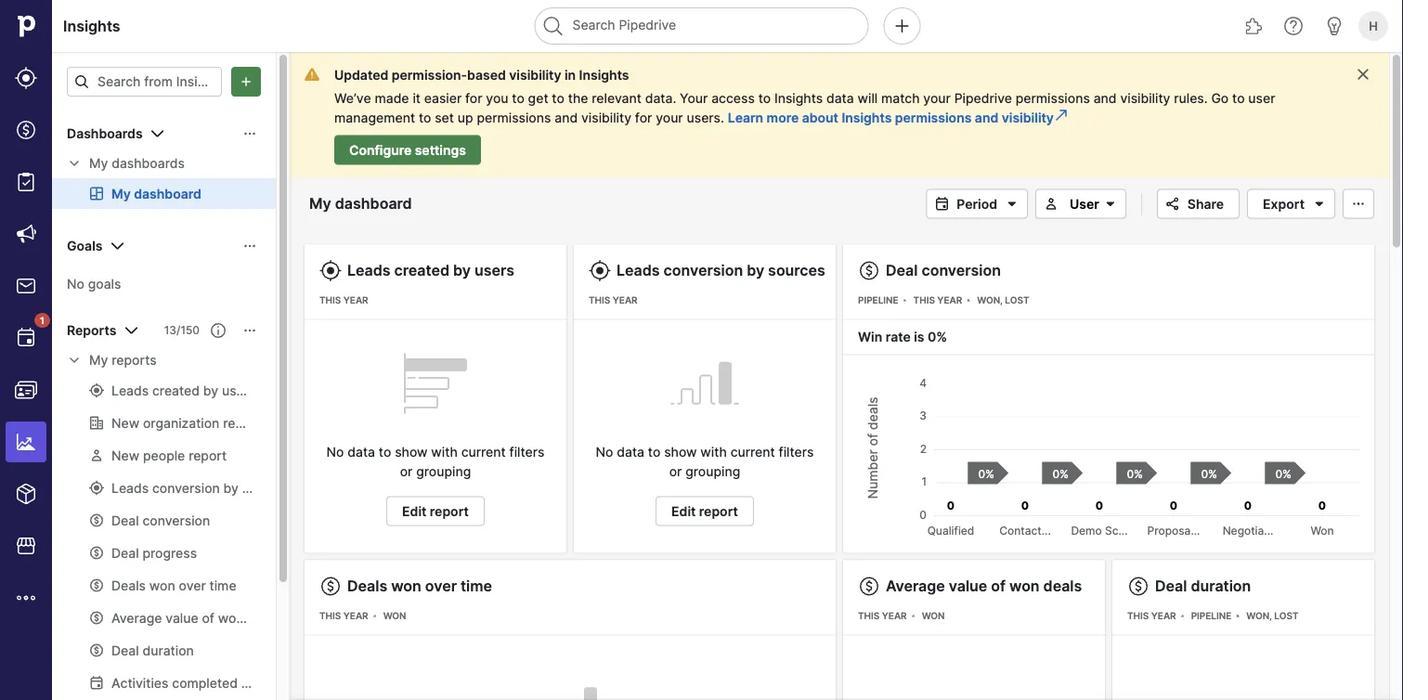 Task type: locate. For each thing, give the bounding box(es) containing it.
current for users
[[461, 444, 506, 460]]

1 horizontal spatial report
[[699, 503, 738, 519]]

1 vertical spatial won, lost
[[1247, 611, 1299, 622]]

your
[[924, 90, 951, 106], [656, 110, 683, 126]]

time
[[461, 577, 492, 595]]

1 horizontal spatial edit
[[672, 503, 696, 519]]

1 horizontal spatial or
[[669, 464, 682, 480]]

1 horizontal spatial permissions
[[895, 110, 972, 126]]

edit
[[402, 503, 427, 519], [672, 503, 696, 519]]

users
[[475, 261, 515, 280]]

user
[[1249, 90, 1276, 106]]

1 with from the left
[[431, 444, 458, 460]]

by left users at left top
[[453, 261, 471, 280]]

menu item
[[0, 416, 52, 468]]

color secondary image for my dashboards
[[67, 156, 82, 171]]

by for users
[[453, 261, 471, 280]]

color secondary image
[[1040, 196, 1063, 211], [1100, 196, 1122, 211]]

current
[[461, 444, 506, 460], [731, 444, 775, 460]]

1 horizontal spatial pipeline
[[1191, 611, 1232, 622]]

2 no data to show with current filters or grouping from the left
[[596, 444, 814, 480]]

0 vertical spatial dashboards
[[67, 126, 143, 142]]

won down the deals won over time link
[[383, 611, 406, 622]]

and down pipedrive
[[975, 110, 999, 126]]

average
[[886, 577, 945, 595]]

by
[[453, 261, 471, 280], [747, 261, 765, 280]]

1 horizontal spatial conversion
[[922, 261, 1001, 280]]

1 horizontal spatial won, lost
[[1247, 611, 1299, 622]]

won, down the duration
[[1247, 611, 1272, 622]]

1 edit from the left
[[402, 503, 427, 519]]

reports up my reports at the left bottom of page
[[67, 323, 116, 339]]

0 vertical spatial deal
[[886, 261, 918, 280]]

1 report from the left
[[430, 503, 469, 519]]

this year
[[320, 295, 368, 306], [589, 295, 638, 306], [914, 295, 963, 306], [320, 611, 368, 622], [858, 611, 907, 622], [1128, 611, 1177, 622]]

with for created
[[431, 444, 458, 460]]

1 my from the top
[[89, 156, 108, 171]]

1 vertical spatial deal
[[1156, 577, 1188, 595]]

edit report button
[[386, 496, 485, 526], [656, 496, 754, 526]]

insights up more
[[775, 90, 823, 106]]

0 horizontal spatial edit report
[[402, 503, 469, 519]]

made
[[375, 90, 409, 106]]

pipeline down deal duration
[[1191, 611, 1232, 622]]

1 grouping from the left
[[416, 464, 471, 480]]

period
[[957, 196, 998, 212]]

1 vertical spatial pipeline
[[1191, 611, 1232, 622]]

rules.
[[1174, 90, 1208, 106]]

0 horizontal spatial won,
[[977, 295, 1003, 306]]

based
[[467, 67, 506, 83]]

deal conversion link
[[886, 261, 1001, 280]]

1 horizontal spatial grouping
[[686, 464, 741, 480]]

1 horizontal spatial lost
[[1275, 611, 1299, 622]]

won
[[391, 577, 422, 595], [1010, 577, 1040, 595]]

dashboards up my dashboards at the top of the page
[[67, 126, 143, 142]]

0 horizontal spatial show
[[395, 444, 428, 460]]

grouping for conversion
[[686, 464, 741, 480]]

configure settings
[[349, 142, 466, 158]]

goals button
[[52, 231, 276, 261]]

won, lost
[[977, 295, 1030, 306], [1247, 611, 1299, 622]]

2 filters from the left
[[779, 444, 814, 460]]

2 with from the left
[[701, 444, 727, 460]]

0 horizontal spatial grouping
[[416, 464, 471, 480]]

0 horizontal spatial filters
[[510, 444, 545, 460]]

2 horizontal spatial data
[[827, 90, 854, 106]]

will
[[858, 90, 878, 106]]

lost for deal duration
[[1275, 611, 1299, 622]]

2 edit from the left
[[672, 503, 696, 519]]

won, down deal conversion
[[977, 295, 1003, 306]]

1 current from the left
[[461, 444, 506, 460]]

pipeline up win
[[858, 295, 899, 306]]

my right 1 menu
[[89, 353, 108, 368]]

2 edit report from the left
[[672, 503, 738, 519]]

win rate is 0%
[[858, 329, 948, 345]]

goals up no goals
[[67, 238, 103, 254]]

my reports
[[89, 353, 157, 368]]

0 horizontal spatial permissions
[[477, 110, 551, 126]]

2 or from the left
[[669, 464, 682, 480]]

won left over
[[391, 577, 422, 595]]

0 vertical spatial lost
[[1005, 295, 1030, 306]]

1 horizontal spatial with
[[701, 444, 727, 460]]

won, lost for deal duration
[[1247, 611, 1299, 622]]

conversion
[[664, 261, 743, 280], [922, 261, 1001, 280]]

color primary image inside dashboards button
[[146, 123, 169, 145]]

0 horizontal spatial your
[[656, 110, 683, 126]]

dashboards down dashboards button
[[112, 156, 185, 171]]

permissions up color link image
[[1016, 90, 1090, 106]]

0 horizontal spatial edit
[[402, 503, 427, 519]]

edit for conversion
[[672, 503, 696, 519]]

permissions
[[1016, 90, 1090, 106], [477, 110, 551, 126], [895, 110, 972, 126]]

1 horizontal spatial won
[[922, 611, 945, 622]]

0 horizontal spatial lost
[[1005, 295, 1030, 306]]

pipeline
[[858, 295, 899, 306], [1191, 611, 1232, 622]]

0 vertical spatial goals
[[67, 238, 103, 254]]

0 horizontal spatial data
[[348, 444, 375, 460]]

year
[[343, 295, 368, 306], [613, 295, 638, 306], [938, 295, 963, 306], [343, 611, 368, 622], [882, 611, 907, 622], [1152, 611, 1177, 622]]

about
[[802, 110, 839, 126]]

1 horizontal spatial no
[[327, 444, 344, 460]]

goals down goals button
[[88, 276, 121, 292]]

insights up relevant
[[579, 67, 629, 83]]

won right of
[[1010, 577, 1040, 595]]

1 color secondary image from the top
[[67, 156, 82, 171]]

2 by from the left
[[747, 261, 765, 280]]

0 horizontal spatial conversion
[[664, 261, 743, 280]]

insights image
[[15, 431, 37, 453]]

color secondary image left "share" "button" at right top
[[1100, 196, 1122, 211]]

0 horizontal spatial for
[[465, 90, 483, 106]]

2 grouping from the left
[[686, 464, 741, 480]]

0 vertical spatial won,
[[977, 295, 1003, 306]]

0 vertical spatial color secondary image
[[67, 156, 82, 171]]

1 filters from the left
[[510, 444, 545, 460]]

learn
[[728, 110, 764, 126]]

permissions down match
[[895, 110, 972, 126]]

1 horizontal spatial leads
[[617, 261, 660, 280]]

and left rules.
[[1094, 90, 1117, 106]]

1 leads from the left
[[347, 261, 391, 280]]

2 current from the left
[[731, 444, 775, 460]]

export
[[1263, 196, 1305, 212]]

deal left the duration
[[1156, 577, 1188, 595]]

this
[[320, 295, 341, 306], [589, 295, 611, 306], [914, 295, 935, 306], [320, 611, 341, 622], [858, 611, 880, 622], [1128, 611, 1149, 622]]

or for conversion
[[669, 464, 682, 480]]

edit report
[[402, 503, 469, 519], [672, 503, 738, 519]]

color secondary image right projects icon
[[67, 156, 82, 171]]

1 conversion from the left
[[664, 261, 743, 280]]

your down the data.
[[656, 110, 683, 126]]

1 horizontal spatial deal
[[1156, 577, 1188, 595]]

1 horizontal spatial your
[[924, 90, 951, 106]]

0 horizontal spatial won
[[391, 577, 422, 595]]

won, lost for deal conversion
[[977, 295, 1030, 306]]

0 vertical spatial your
[[924, 90, 951, 106]]

share
[[1188, 196, 1224, 212]]

2 horizontal spatial no
[[596, 444, 613, 460]]

0 vertical spatial won, lost
[[977, 295, 1030, 306]]

grouping
[[416, 464, 471, 480], [686, 464, 741, 480]]

0 horizontal spatial pipeline
[[858, 295, 899, 306]]

edit report for conversion
[[672, 503, 738, 519]]

1 vertical spatial won,
[[1247, 611, 1272, 622]]

1 by from the left
[[453, 261, 471, 280]]

1 vertical spatial goals
[[88, 276, 121, 292]]

reports down no goals
[[112, 353, 157, 368]]

edit report button for conversion
[[656, 496, 754, 526]]

reports
[[67, 323, 116, 339], [112, 353, 157, 368]]

1 vertical spatial lost
[[1275, 611, 1299, 622]]

by left sources
[[747, 261, 765, 280]]

1 horizontal spatial show
[[664, 444, 697, 460]]

1 horizontal spatial filters
[[779, 444, 814, 460]]

goals
[[67, 238, 103, 254], [88, 276, 121, 292]]

0 horizontal spatial won, lost
[[977, 295, 1030, 306]]

management
[[334, 110, 415, 126]]

won for deals
[[383, 611, 406, 622]]

more
[[767, 110, 799, 126]]

won, lost down the duration
[[1247, 611, 1299, 622]]

insights
[[63, 17, 120, 35], [579, 67, 629, 83], [775, 90, 823, 106], [842, 110, 892, 126]]

my for my dashboards
[[89, 156, 108, 171]]

2 edit report button from the left
[[656, 496, 754, 526]]

visibility down relevant
[[581, 110, 632, 126]]

filters
[[510, 444, 545, 460], [779, 444, 814, 460]]

filters for users
[[510, 444, 545, 460]]

color primary image inside goals button
[[242, 239, 257, 254]]

deals won over time link
[[347, 577, 492, 595]]

you
[[486, 90, 509, 106]]

created
[[394, 261, 450, 280]]

1 horizontal spatial no data to show with current filters or grouping
[[596, 444, 814, 480]]

color primary image
[[74, 74, 89, 89], [146, 123, 169, 145], [931, 196, 953, 211], [1162, 196, 1184, 211], [1309, 196, 1331, 211], [1348, 196, 1370, 211], [106, 235, 129, 257], [589, 260, 611, 282], [858, 260, 881, 282], [120, 320, 143, 342], [211, 323, 226, 338], [858, 575, 881, 598]]

show
[[395, 444, 428, 460], [664, 444, 697, 460]]

2 my from the top
[[89, 353, 108, 368]]

for down the data.
[[635, 110, 652, 126]]

1 show from the left
[[395, 444, 428, 460]]

in
[[565, 67, 576, 83]]

color secondary image left my reports at the left bottom of page
[[67, 353, 82, 368]]

1 edit report from the left
[[402, 503, 469, 519]]

0 horizontal spatial current
[[461, 444, 506, 460]]

we've made it easier for you to get to the relevant data. your access to insights data will match your pipedrive permissions and visibility rules. go to user management to set up permissions and visibility for your users.
[[334, 90, 1276, 126]]

for up up
[[465, 90, 483, 106]]

marketplace image
[[15, 535, 37, 557]]

color secondary image left user
[[1040, 196, 1063, 211]]

0 horizontal spatial by
[[453, 261, 471, 280]]

more image
[[15, 587, 37, 609]]

1 horizontal spatial by
[[747, 261, 765, 280]]

won,
[[977, 295, 1003, 306], [1247, 611, 1272, 622]]

1 horizontal spatial data
[[617, 444, 645, 460]]

for
[[465, 90, 483, 106], [635, 110, 652, 126]]

color secondary image
[[67, 156, 82, 171], [67, 353, 82, 368]]

0 horizontal spatial report
[[430, 503, 469, 519]]

1 horizontal spatial won
[[1010, 577, 1040, 595]]

deal
[[886, 261, 918, 280], [1156, 577, 1188, 595]]

and down "the"
[[555, 110, 578, 126]]

visibility
[[509, 67, 561, 83], [1121, 90, 1171, 106], [581, 110, 632, 126], [1002, 110, 1054, 126]]

won, lost down deal conversion
[[977, 295, 1030, 306]]

conversion for leads
[[664, 261, 743, 280]]

color primary image
[[1356, 67, 1371, 82], [242, 126, 257, 141], [1001, 196, 1024, 211], [242, 239, 257, 254], [320, 260, 342, 282], [242, 323, 257, 338], [320, 575, 342, 598], [1128, 575, 1150, 598]]

report
[[430, 503, 469, 519], [699, 503, 738, 519]]

1 horizontal spatial won,
[[1247, 611, 1272, 622]]

lost
[[1005, 295, 1030, 306], [1275, 611, 1299, 622]]

2 color secondary image from the top
[[67, 353, 82, 368]]

2 conversion from the left
[[922, 261, 1001, 280]]

0 horizontal spatial no
[[67, 276, 84, 292]]

won
[[383, 611, 406, 622], [922, 611, 945, 622]]

0 horizontal spatial deal
[[886, 261, 918, 280]]

show for conversion
[[664, 444, 697, 460]]

2 report from the left
[[699, 503, 738, 519]]

0 horizontal spatial no data to show with current filters or grouping
[[327, 444, 545, 480]]

1 vertical spatial dashboards
[[112, 156, 185, 171]]

color primary image inside "share" "button"
[[1162, 196, 1184, 211]]

1 vertical spatial color secondary image
[[67, 353, 82, 368]]

1 horizontal spatial edit report button
[[656, 496, 754, 526]]

your right match
[[924, 90, 951, 106]]

2 won from the left
[[922, 611, 945, 622]]

dashboards button
[[52, 119, 276, 149]]

2 leads from the left
[[617, 261, 660, 280]]

1 edit report button from the left
[[386, 496, 485, 526]]

my down dashboards button
[[89, 156, 108, 171]]

1 won from the left
[[383, 611, 406, 622]]

1 horizontal spatial for
[[635, 110, 652, 126]]

goals inside button
[[67, 238, 103, 254]]

with for conversion
[[701, 444, 727, 460]]

learn more about insights permissions and visibility
[[728, 110, 1054, 126]]

color warning image
[[305, 67, 320, 82]]

0 horizontal spatial with
[[431, 444, 458, 460]]

2 show from the left
[[664, 444, 697, 460]]

0 vertical spatial pipeline
[[858, 295, 899, 306]]

data
[[827, 90, 854, 106], [348, 444, 375, 460], [617, 444, 645, 460]]

0 horizontal spatial or
[[400, 464, 413, 480]]

period button
[[926, 189, 1028, 219]]

permission-
[[392, 67, 467, 83]]

get
[[528, 90, 549, 106]]

with
[[431, 444, 458, 460], [701, 444, 727, 460]]

region
[[858, 367, 1360, 538]]

no
[[67, 276, 84, 292], [327, 444, 344, 460], [596, 444, 613, 460]]

permissions down you
[[477, 110, 551, 126]]

0 horizontal spatial color secondary image
[[1040, 196, 1063, 211]]

1 or from the left
[[400, 464, 413, 480]]

1 horizontal spatial color secondary image
[[1100, 196, 1122, 211]]

configure settings link
[[334, 135, 481, 165]]

0 horizontal spatial edit report button
[[386, 496, 485, 526]]

leads
[[347, 261, 391, 280], [617, 261, 660, 280]]

1 horizontal spatial edit report
[[672, 503, 738, 519]]

data for leads created by users
[[348, 444, 375, 460]]

lost for deal conversion
[[1005, 295, 1030, 306]]

visibility up the get
[[509, 67, 561, 83]]

won down average
[[922, 611, 945, 622]]

0 horizontal spatial won
[[383, 611, 406, 622]]

1 no data to show with current filters or grouping from the left
[[327, 444, 545, 480]]

0 horizontal spatial leads
[[347, 261, 391, 280]]

visibility down pipedrive
[[1002, 110, 1054, 126]]

show for created
[[395, 444, 428, 460]]

deal up win rate is 0%
[[886, 261, 918, 280]]

deal for deal conversion
[[886, 261, 918, 280]]

1 horizontal spatial current
[[731, 444, 775, 460]]

1 vertical spatial my
[[89, 353, 108, 368]]

dashboards
[[67, 126, 143, 142], [112, 156, 185, 171]]

0 vertical spatial my
[[89, 156, 108, 171]]



Task type: vqa. For each thing, say whether or not it's contained in the screenshot.
the leftmost conversion
yes



Task type: describe. For each thing, give the bounding box(es) containing it.
leads image
[[15, 67, 37, 89]]

it
[[413, 90, 421, 106]]

1 vertical spatial your
[[656, 110, 683, 126]]

products image
[[15, 483, 37, 505]]

color secondary image for my reports
[[67, 353, 82, 368]]

1
[[40, 315, 45, 326]]

report for created
[[430, 503, 469, 519]]

My dashboard field
[[305, 192, 438, 216]]

data for leads conversion by sources
[[617, 444, 645, 460]]

Search Pipedrive field
[[535, 7, 869, 45]]

average value of won deals
[[886, 577, 1082, 595]]

or for created
[[400, 464, 413, 480]]

deal duration link
[[1156, 577, 1252, 595]]

export button
[[1248, 189, 1336, 219]]

deals image
[[15, 119, 37, 141]]

edit report for created
[[402, 503, 469, 519]]

permissions inside learn more about insights permissions and visibility link
[[895, 110, 972, 126]]

no data to show with current filters or grouping for created
[[327, 444, 545, 480]]

my for my reports
[[89, 353, 108, 368]]

won, for deal conversion
[[977, 295, 1003, 306]]

no goals
[[67, 276, 121, 292]]

contacts image
[[15, 379, 37, 401]]

1 vertical spatial for
[[635, 110, 652, 126]]

leads conversion by sources link
[[617, 261, 826, 280]]

leads created by users link
[[347, 261, 515, 280]]

1 horizontal spatial and
[[975, 110, 999, 126]]

average value of won deals link
[[886, 577, 1082, 595]]

conversion for deal
[[922, 261, 1001, 280]]

deal for deal duration
[[1156, 577, 1188, 595]]

color undefined image
[[15, 327, 37, 349]]

data.
[[645, 90, 676, 106]]

users.
[[687, 110, 724, 126]]

color link image
[[1054, 108, 1069, 123]]

insights down will
[[842, 110, 892, 126]]

updated permission-based visibility in insights
[[334, 67, 629, 83]]

campaigns image
[[15, 223, 37, 245]]

deals
[[347, 577, 388, 595]]

set
[[435, 110, 454, 126]]

2 won from the left
[[1010, 577, 1040, 595]]

1 link
[[6, 313, 50, 359]]

color primary image inside period button
[[931, 196, 953, 211]]

Search from Insights text field
[[67, 67, 222, 97]]

1 won from the left
[[391, 577, 422, 595]]

data inside we've made it easier for you to get to the relevant data. your access to insights data will match your pipedrive permissions and visibility rules. go to user management to set up permissions and visibility for your users.
[[827, 90, 854, 106]]

no for leads created by users
[[327, 444, 344, 460]]

leads for leads created by users
[[347, 261, 391, 280]]

edit report button for created
[[386, 496, 485, 526]]

user button
[[1036, 189, 1127, 219]]

0 vertical spatial reports
[[67, 323, 116, 339]]

your
[[680, 90, 708, 106]]

report for conversion
[[699, 503, 738, 519]]

match
[[882, 90, 920, 106]]

deal conversion
[[886, 261, 1001, 280]]

we've
[[334, 90, 371, 106]]

0%
[[928, 329, 948, 345]]

easier
[[424, 90, 462, 106]]

share button
[[1157, 189, 1240, 219]]

color primary image inside period button
[[1001, 196, 1024, 211]]

value
[[949, 577, 988, 595]]

insights inside we've made it easier for you to get to the relevant data. your access to insights data will match your pipedrive permissions and visibility rules. go to user management to set up permissions and visibility for your users.
[[775, 90, 823, 106]]

h
[[1369, 19, 1378, 33]]

duration
[[1191, 577, 1252, 595]]

won, for deal duration
[[1247, 611, 1272, 622]]

of
[[991, 577, 1006, 595]]

dashboards inside button
[[67, 126, 143, 142]]

13/150
[[164, 324, 200, 337]]

go
[[1212, 90, 1229, 106]]

over
[[425, 577, 457, 595]]

won for average
[[922, 611, 945, 622]]

deals won over time
[[347, 577, 492, 595]]

no data to show with current filters or grouping for conversion
[[596, 444, 814, 480]]

1 color secondary image from the left
[[1040, 196, 1063, 211]]

updated
[[334, 67, 389, 83]]

home image
[[12, 12, 40, 40]]

2 horizontal spatial permissions
[[1016, 90, 1090, 106]]

rate
[[886, 329, 911, 345]]

1 vertical spatial reports
[[112, 353, 157, 368]]

current for sources
[[731, 444, 775, 460]]

projects image
[[15, 171, 37, 193]]

relevant
[[592, 90, 642, 106]]

is
[[914, 329, 925, 345]]

leads conversion by sources
[[617, 261, 826, 280]]

the
[[568, 90, 588, 106]]

0 vertical spatial for
[[465, 90, 483, 106]]

settings
[[415, 142, 466, 158]]

pipedrive
[[955, 90, 1012, 106]]

grouping for created
[[416, 464, 471, 480]]

2 horizontal spatial and
[[1094, 90, 1117, 106]]

up
[[458, 110, 473, 126]]

leads for leads conversion by sources
[[617, 261, 660, 280]]

no for leads conversion by sources
[[596, 444, 613, 460]]

quick help image
[[1283, 15, 1305, 37]]

win
[[858, 329, 883, 345]]

insights right home icon
[[63, 17, 120, 35]]

1 menu
[[0, 0, 52, 700]]

2 color secondary image from the left
[[1100, 196, 1122, 211]]

color primary inverted image
[[235, 74, 257, 89]]

h button
[[1355, 7, 1392, 45]]

user
[[1070, 196, 1100, 212]]

leads created by users
[[347, 261, 515, 280]]

filters for sources
[[779, 444, 814, 460]]

by for sources
[[747, 261, 765, 280]]

sources
[[768, 261, 826, 280]]

color primary image inside export button
[[1309, 196, 1331, 211]]

learn more about insights permissions and visibility link
[[728, 108, 1069, 126]]

my dashboards
[[89, 156, 185, 171]]

deal duration
[[1156, 577, 1252, 595]]

color primary image inside dashboards button
[[242, 126, 257, 141]]

deals
[[1044, 577, 1082, 595]]

edit for created
[[402, 503, 427, 519]]

sales assistant image
[[1324, 15, 1346, 37]]

0 horizontal spatial and
[[555, 110, 578, 126]]

quick add image
[[891, 15, 914, 37]]

visibility left rules.
[[1121, 90, 1171, 106]]

color primary image inside goals button
[[106, 235, 129, 257]]

configure
[[349, 142, 412, 158]]

sales inbox image
[[15, 275, 37, 297]]

access
[[712, 90, 755, 106]]



